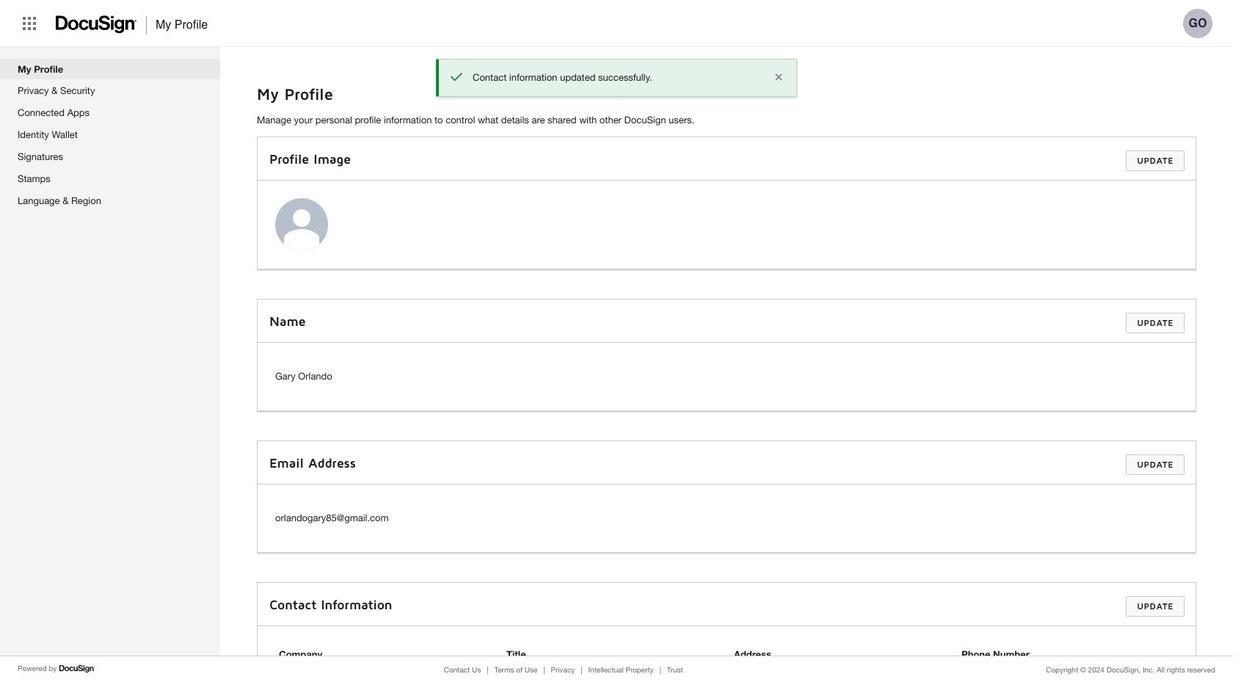Task type: vqa. For each thing, say whether or not it's contained in the screenshot.
Default profile image element
yes



Task type: locate. For each thing, give the bounding box(es) containing it.
1 vertical spatial docusign image
[[59, 663, 96, 675]]

docusign image
[[56, 11, 137, 38], [59, 663, 96, 675]]



Task type: describe. For each thing, give the bounding box(es) containing it.
default profile image element
[[275, 198, 328, 251]]

default profile image image
[[275, 198, 328, 251]]

0 vertical spatial docusign image
[[56, 11, 137, 38]]



